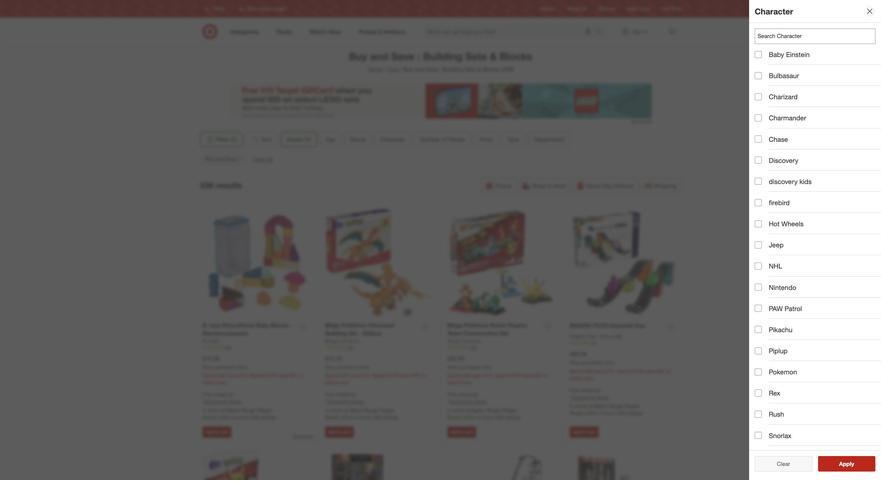 Task type: vqa. For each thing, say whether or not it's contained in the screenshot.
"more" related to More Services
no



Task type: locate. For each thing, give the bounding box(es) containing it.
within for $10.79
[[341, 414, 354, 420]]

0 vertical spatial sets
[[466, 50, 487, 63]]

free for $20.99
[[448, 392, 457, 398]]

toys up the elemenosqueeze at the left of the page
[[210, 322, 221, 329]]

select down $69.99
[[570, 375, 583, 381]]

charizard up 222pcs
[[368, 322, 395, 329]]

mega inside mega pokémon charizard building set - 222pcs
[[325, 322, 340, 329]]

1 horizontal spatial buy
[[349, 50, 367, 63]]

purchased down $69.99
[[582, 360, 602, 365]]

0 horizontal spatial /
[[384, 66, 386, 73]]

shipping for $20.99
[[459, 392, 478, 398]]

construx up 248
[[339, 338, 359, 344]]

2 vertical spatial and
[[215, 156, 224, 162]]

and right toys link
[[415, 66, 424, 73]]

blocks up 249 "link"
[[271, 322, 289, 329]]

purchased inside "$69.99 when purchased online spend $50 save $10, spend $100 save $25 on select toys"
[[582, 360, 602, 365]]

0 horizontal spatial buy
[[205, 156, 214, 162]]

hours for $69.99
[[604, 410, 616, 416]]

0 vertical spatial save
[[391, 50, 415, 63]]

toys down $69.99
[[585, 375, 594, 381]]

$10, down 249 "link"
[[239, 373, 249, 379]]

1 horizontal spatial &
[[490, 50, 497, 63]]

2 pokémon from the left
[[464, 322, 489, 329]]

rouge
[[609, 403, 623, 409], [242, 407, 256, 413], [364, 407, 378, 413], [487, 407, 501, 413]]

1 horizontal spatial mega construx link
[[448, 337, 482, 344]]

b. toys educational baby blocks - elemenosqueeze image
[[203, 209, 311, 317], [203, 209, 311, 317]]

when inside $20.99 when purchased online spend $50 save $10, spend $100 save $25 on select toys
[[448, 365, 459, 370]]

1 add from the left
[[206, 429, 214, 435]]

0 vertical spatial clear
[[252, 156, 266, 163]]

1 vertical spatial buy
[[404, 66, 413, 73]]

0 vertical spatial sponsored
[[631, 119, 652, 124]]

b. left the baby
[[203, 338, 207, 344]]

Charizard checkbox
[[755, 93, 762, 100]]

mega construx link for set
[[325, 337, 359, 344]]

cart for $69.99
[[588, 429, 596, 435]]

when down the $19.99
[[203, 365, 214, 370]]

pickup button
[[482, 178, 517, 194]]

purchased
[[582, 360, 602, 365], [215, 365, 235, 370], [337, 365, 357, 370], [460, 365, 480, 370]]

3 add to cart from the left
[[451, 429, 474, 435]]

PAW Patrol checkbox
[[755, 305, 762, 312]]

delivery
[[614, 182, 634, 189]]

toys down $20.99
[[462, 380, 471, 386]]

character inside character dialog
[[755, 6, 794, 16]]

1 add to cart button from the left
[[203, 426, 232, 438]]

0 horizontal spatial set
[[349, 330, 357, 337]]

$50 inside $20.99 when purchased online spend $50 save $10, spend $100 save $25 on select toys
[[464, 373, 472, 379]]

target
[[627, 6, 638, 11], [368, 66, 383, 73]]

at inside magna-tiles only at ¬
[[612, 333, 616, 339]]

toys down $10.79
[[340, 380, 349, 386]]

exclusions for $20.99
[[449, 399, 473, 405]]

select for $20.99
[[448, 380, 461, 386]]

fao schwarz magnetic tile set 40pc image
[[325, 449, 434, 480], [325, 449, 434, 480]]

0 horizontal spatial construx
[[339, 338, 359, 344]]

add to cart for $69.99
[[573, 429, 596, 435]]

baby
[[769, 50, 785, 58], [256, 322, 269, 329]]

online inside "$69.99 when purchased online spend $50 save $10, spend $100 save $25 on select toys"
[[604, 360, 615, 365]]

$10, inside $20.99 when purchased online spend $50 save $10, spend $100 save $25 on select toys
[[484, 373, 494, 379]]

department
[[534, 136, 565, 143]]

1 horizontal spatial /
[[400, 66, 402, 73]]

clear for clear
[[777, 460, 791, 467]]

toys for set
[[340, 380, 349, 386]]

mega construx link
[[325, 337, 359, 344], [448, 337, 482, 344]]

2 cart from the left
[[343, 429, 351, 435]]

rouge for $10.79
[[364, 407, 378, 413]]

$10, inside $10.79 when purchased online spend $50 save $10, spend $100 save $25 on select toys
[[362, 373, 371, 379]]

ready for $20.99
[[448, 414, 462, 420]]

$10, down 248 link
[[362, 373, 371, 379]]

1 vertical spatial character
[[381, 136, 405, 143]]

on inside $20.99 when purchased online spend $50 save $10, spend $100 save $25 on select toys
[[544, 373, 549, 379]]

clear
[[252, 156, 266, 163], [777, 460, 791, 467]]

toys link
[[388, 66, 399, 73]]

1 vertical spatial charizard
[[368, 322, 395, 329]]

character dialog
[[750, 0, 882, 480]]

none text field inside character dialog
[[755, 29, 876, 44]]

2 horizontal spatial and
[[415, 66, 424, 73]]

2 (1) from the left
[[304, 136, 311, 143]]

siegen for $69.99
[[625, 403, 640, 409]]

226 results
[[200, 180, 242, 190]]

Hot Wheels checkbox
[[755, 220, 762, 227]]

2 add to cart from the left
[[328, 429, 351, 435]]

ad
[[582, 6, 587, 11]]

$100 inside "$69.99 when purchased online spend $50 save $10, spend $100 save $25 on select toys"
[[633, 368, 644, 374]]

1 pokémon from the left
[[342, 322, 367, 329]]

add for $69.99
[[573, 429, 581, 435]]

firebird checkbox
[[755, 199, 762, 206]]

magna-tiles only at ¬
[[570, 333, 622, 340]]

save up advertisement "region" in the top of the page
[[426, 66, 438, 73]]

What can we help you find? suggestions appear below search field
[[423, 24, 598, 39]]

purchased inside $19.99 when purchased online spend $50 save $10, spend $100 save $25 on select toys
[[215, 365, 235, 370]]

2 add to cart button from the left
[[325, 426, 354, 438]]

$10, for $19.99
[[239, 373, 249, 379]]

discovery kids checkbox
[[755, 178, 762, 185]]

building inside mega pokémon charizard building set - 222pcs
[[325, 330, 347, 337]]

on inside $10.79 when purchased online spend $50 save $10, spend $100 save $25 on select toys
[[421, 373, 427, 379]]

weekly ad
[[567, 6, 587, 11]]

apply. for $20.99
[[474, 399, 488, 405]]

hours
[[604, 410, 616, 416], [237, 414, 249, 420], [359, 414, 371, 420], [482, 414, 494, 420]]

b. for b. toys educational baby blocks - elemenosqueeze
[[203, 322, 208, 329]]

b. inside b. toys educational baby blocks - elemenosqueeze
[[203, 322, 208, 329]]

elemenosqueeze
[[203, 330, 248, 337]]

0 horizontal spatial clear
[[252, 156, 266, 163]]

1 horizontal spatial save
[[391, 50, 415, 63]]

$50 down $10.79
[[341, 373, 349, 379]]

online for $20.99
[[481, 365, 492, 370]]

Snorlax checkbox
[[755, 432, 762, 439]]

2 vertical spatial save
[[225, 156, 236, 162]]

select for $69.99
[[570, 375, 583, 381]]

save for buy and save : building sets & blocks target / toys / buy and save : building sets & blocks (226)
[[391, 50, 415, 63]]

hot
[[769, 220, 780, 228]]

in for $20.99
[[448, 407, 452, 413]]

2 mega construx from the left
[[448, 338, 482, 344]]

$100 inside $19.99 when purchased online spend $50 save $10, spend $100 save $25 on select toys
[[266, 373, 277, 379]]

1 horizontal spatial clear
[[777, 460, 791, 467]]

& down what can we help you find? suggestions appear below search box
[[490, 50, 497, 63]]

circle
[[639, 6, 650, 11]]

0 vertical spatial character
[[755, 6, 794, 16]]

clear left 'all'
[[252, 156, 266, 163]]

1 (1) from the left
[[231, 136, 237, 143]]

1 horizontal spatial pokémon
[[464, 322, 489, 329]]

226
[[200, 180, 214, 190]]

Charmander checkbox
[[755, 114, 762, 121]]

(1) for deals (1)
[[304, 136, 311, 143]]

find stores link
[[662, 6, 683, 12]]

1 vertical spatial :
[[440, 66, 441, 73]]

3 cart from the left
[[465, 429, 474, 435]]

0 vertical spatial target
[[627, 6, 638, 11]]

construx for team
[[462, 338, 482, 344]]

shipping
[[655, 182, 677, 189]]

blocks inside b. toys educational baby blocks - elemenosqueeze
[[271, 322, 289, 329]]

mega construx link up 248
[[325, 337, 359, 344]]

purchased inside $20.99 when purchased online spend $50 save $10, spend $100 save $25 on select toys
[[460, 365, 480, 370]]

0 vertical spatial b.
[[203, 322, 208, 329]]

construx
[[339, 338, 359, 344], [462, 338, 482, 344]]

& left (226)
[[478, 66, 481, 73]]

b. toys educational baby blocks - elemenosqueeze link
[[203, 321, 295, 337]]

1 vertical spatial b.
[[203, 338, 207, 344]]

$25 inside $10.79 when purchased online spend $50 save $10, spend $100 save $25 on select toys
[[412, 373, 420, 379]]

mega construx up 248
[[325, 338, 359, 344]]

character
[[755, 6, 794, 16], [381, 136, 405, 143]]

2 vertical spatial blocks
[[271, 322, 289, 329]]

baby right the baby einstein checkbox
[[769, 50, 785, 58]]

2 for $20.99
[[477, 414, 480, 420]]

$100 inside $10.79 when purchased online spend $50 save $10, spend $100 save $25 on select toys
[[388, 373, 399, 379]]

$100 inside $20.99 when purchased online spend $50 save $10, spend $100 save $25 on select toys
[[511, 373, 522, 379]]

and up target link on the left
[[370, 50, 389, 63]]

248 link
[[325, 344, 434, 351]]

*
[[600, 387, 602, 393], [233, 392, 234, 398], [355, 392, 357, 398], [478, 392, 479, 398], [570, 394, 572, 400], [203, 399, 204, 405], [325, 399, 327, 405], [448, 399, 449, 405]]

$10,
[[607, 368, 616, 374], [239, 373, 249, 379], [362, 373, 371, 379], [484, 373, 494, 379]]

exclusions
[[572, 394, 595, 400], [204, 399, 228, 405], [327, 399, 351, 405], [449, 399, 473, 405]]

1 vertical spatial save
[[426, 66, 438, 73]]

(1) right the deals
[[304, 136, 311, 143]]

cart for $19.99
[[220, 429, 229, 435]]

add to cart button for $10.79
[[325, 426, 354, 438]]

0 horizontal spatial and
[[215, 156, 224, 162]]

when for $19.99
[[203, 365, 214, 370]]

baby up 249 "link"
[[256, 322, 269, 329]]

1 horizontal spatial target
[[627, 6, 638, 11]]

spend down 249 "link"
[[250, 373, 265, 379]]

online inside $19.99 when purchased online spend $50 save $10, spend $100 save $25 on select toys
[[236, 365, 247, 370]]

toys inside $20.99 when purchased online spend $50 save $10, spend $100 save $25 on select toys
[[462, 380, 471, 386]]

0 vertical spatial -
[[291, 322, 293, 329]]

and down the filter (1) button on the top
[[215, 156, 224, 162]]

1 mega construx from the left
[[325, 338, 359, 344]]

clear inside clear button
[[777, 460, 791, 467]]

magna-tiles downhill duo
[[570, 322, 646, 329]]

online inside $20.99 when purchased online spend $50 save $10, spend $100 save $25 on select toys
[[481, 365, 492, 370]]

buy for buy and save : building sets & blocks target / toys / buy and save : building sets & blocks (226)
[[349, 50, 367, 63]]

0 horizontal spatial character
[[381, 136, 405, 143]]

(1) inside button
[[231, 136, 237, 143]]

0 vertical spatial &
[[490, 50, 497, 63]]

$100 down 249 "link"
[[266, 373, 277, 379]]

filter (1)
[[216, 136, 237, 143]]

1 mega construx link from the left
[[325, 337, 359, 344]]

3 to from the left
[[460, 429, 464, 435]]

$25 inside $20.99 when purchased online spend $50 save $10, spend $100 save $25 on select toys
[[534, 373, 542, 379]]

$50 for $69.99
[[586, 368, 594, 374]]

sets
[[466, 50, 487, 63], [465, 66, 476, 73]]

online down 249 "link"
[[236, 365, 247, 370]]

spend down $20.99
[[448, 373, 462, 379]]

store
[[553, 182, 566, 189]]

price button
[[474, 132, 499, 147]]

blocks up (226)
[[500, 50, 533, 63]]

purchased down $10.79
[[337, 365, 357, 370]]

1 vertical spatial baby
[[256, 322, 269, 329]]

/ left toys
[[384, 66, 386, 73]]

hours for $20.99
[[482, 414, 494, 420]]

1 horizontal spatial -
[[359, 330, 361, 337]]

0 horizontal spatial (1)
[[231, 136, 237, 143]]

online inside $10.79 when purchased online spend $50 save $10, spend $100 save $25 on select toys
[[359, 365, 370, 370]]

(1) for filter (1)
[[231, 136, 237, 143]]

4 to from the left
[[583, 429, 587, 435]]

blocks left (226)
[[483, 66, 500, 73]]

$50 down $20.99
[[464, 373, 472, 379]]

buy inside buy and save button
[[205, 156, 214, 162]]

toys inside $19.99 when purchased online spend $50 save $10, spend $100 save $25 on select toys
[[217, 380, 226, 386]]

0 vertical spatial and
[[370, 50, 389, 63]]

1 vertical spatial &
[[478, 66, 481, 73]]

2 vertical spatial buy
[[205, 156, 214, 162]]

0 horizontal spatial -
[[291, 322, 293, 329]]

$10, down 49 link
[[607, 368, 616, 374]]

baby
[[209, 338, 219, 344]]

online down 248 link
[[359, 365, 370, 370]]

1 horizontal spatial :
[[440, 66, 441, 73]]

toys for team
[[462, 380, 471, 386]]

construx up 199
[[462, 338, 482, 344]]

$10, inside "$69.99 when purchased online spend $50 save $10, spend $100 save $25 on select toys"
[[607, 368, 616, 374]]

on for mega pokémon charizard building set - 222pcs
[[421, 373, 427, 379]]

2 set from the left
[[500, 330, 509, 337]]

sponsored
[[631, 119, 652, 124], [293, 434, 314, 439]]

to for $10.79
[[338, 429, 342, 435]]

$19.99
[[203, 355, 220, 362]]

mega pokémon build & show pikachu building set - 211pcs image
[[203, 449, 311, 480], [203, 449, 311, 480]]

1 vertical spatial building
[[443, 66, 463, 73]]

1 to from the left
[[215, 429, 219, 435]]

select inside "$69.99 when purchased online spend $50 save $10, spend $100 save $25 on select toys"
[[570, 375, 583, 381]]

charizard down bulbasaur
[[769, 93, 798, 101]]

pickup
[[628, 410, 643, 416], [261, 414, 276, 420], [383, 414, 398, 420], [506, 414, 521, 420]]

Pokemon checkbox
[[755, 368, 762, 375]]

$10, for $20.99
[[484, 373, 494, 379]]

number of pieces button
[[414, 132, 471, 147]]

0 horizontal spatial :
[[418, 50, 420, 63]]

stock
[[576, 403, 588, 409], [208, 407, 220, 413], [331, 407, 343, 413], [453, 407, 465, 413]]

0 horizontal spatial baby
[[256, 322, 269, 329]]

patrol
[[785, 304, 803, 312]]

$10, down the 199 link
[[484, 373, 494, 379]]

online down 49 link
[[604, 360, 615, 365]]

toys inside $10.79 when purchased online spend $50 save $10, spend $100 save $25 on select toys
[[340, 380, 349, 386]]

NHL checkbox
[[755, 263, 762, 270]]

when inside "$69.99 when purchased online spend $50 save $10, spend $100 save $25 on select toys"
[[570, 360, 581, 365]]

at for mega pokémon charizard building set - 222pcs
[[344, 407, 348, 413]]

3 add from the left
[[451, 429, 459, 435]]

set
[[349, 330, 357, 337], [500, 330, 509, 337]]

1 vertical spatial target
[[368, 66, 383, 73]]

1 horizontal spatial character
[[755, 6, 794, 16]]

select inside $10.79 when purchased online spend $50 save $10, spend $100 save $25 on select toys
[[325, 380, 338, 386]]

in
[[548, 182, 552, 189]]

purchased down $20.99
[[460, 365, 480, 370]]

$100 down 248 link
[[388, 373, 399, 379]]

248
[[347, 345, 354, 350]]

(1) right filter
[[231, 136, 237, 143]]

mega pokémon kanto region team construction set
[[448, 322, 527, 337]]

select for $10.79
[[325, 380, 338, 386]]

clear all button
[[252, 156, 273, 164]]

1 horizontal spatial baby
[[769, 50, 785, 58]]

fao schwarz medieval princesses wooden castle building blocks set - 75pc image
[[570, 449, 679, 480], [570, 449, 679, 480]]

when inside $10.79 when purchased online spend $50 save $10, spend $100 save $25 on select toys
[[325, 365, 336, 370]]

pickup for $10.79
[[383, 414, 398, 420]]

$100 down 49 link
[[633, 368, 644, 374]]

2 construx from the left
[[462, 338, 482, 344]]

sort
[[262, 136, 272, 143]]

1 horizontal spatial construx
[[462, 338, 482, 344]]

$10, inside $19.99 when purchased online spend $50 save $10, spend $100 save $25 on select toys
[[239, 373, 249, 379]]

save for buy and save
[[225, 156, 236, 162]]

online down the 199 link
[[481, 365, 492, 370]]

save
[[391, 50, 415, 63], [426, 66, 438, 73], [225, 156, 236, 162]]

0 horizontal spatial save
[[225, 156, 236, 162]]

1 horizontal spatial (1)
[[304, 136, 311, 143]]

purchased down the $19.99
[[215, 365, 235, 370]]

and
[[370, 50, 389, 63], [415, 66, 424, 73], [215, 156, 224, 162]]

free shipping * * exclusions apply. in stock at  baton rouge siegen ready within 2 hours with pickup for $10.79
[[325, 392, 398, 420]]

save inside button
[[225, 156, 236, 162]]

to
[[215, 429, 219, 435], [338, 429, 342, 435], [460, 429, 464, 435], [583, 429, 587, 435]]

$20.99 when purchased online spend $50 save $10, spend $100 save $25 on select toys
[[448, 355, 549, 386]]

save
[[595, 368, 606, 374], [645, 368, 656, 374], [228, 373, 238, 379], [278, 373, 288, 379], [350, 373, 361, 379], [401, 373, 411, 379], [473, 373, 483, 379], [523, 373, 533, 379]]

0 vertical spatial baby
[[769, 50, 785, 58]]

$100
[[633, 368, 644, 374], [266, 373, 277, 379], [388, 373, 399, 379], [511, 373, 522, 379]]

0 horizontal spatial pokémon
[[342, 322, 367, 329]]

2 mega construx link from the left
[[448, 337, 482, 344]]

cart
[[220, 429, 229, 435], [343, 429, 351, 435], [465, 429, 474, 435], [588, 429, 596, 435]]

b. baby link
[[203, 337, 219, 344]]

1 horizontal spatial charizard
[[769, 93, 798, 101]]

set up 248
[[349, 330, 357, 337]]

1 vertical spatial sponsored
[[293, 434, 314, 439]]

Bulbasaur checkbox
[[755, 72, 762, 79]]

mega construx link up 199
[[448, 337, 482, 344]]

mega pokémon kanto region team construction set image
[[448, 209, 556, 317], [448, 209, 556, 317]]

target circle
[[627, 6, 650, 11]]

0 vertical spatial blocks
[[500, 50, 533, 63]]

2 to from the left
[[338, 429, 342, 435]]

- for set
[[359, 330, 361, 337]]

when down $10.79
[[325, 365, 336, 370]]

4 add to cart from the left
[[573, 429, 596, 435]]

exclusions for $10.79
[[327, 399, 351, 405]]

$50 inside "$69.99 when purchased online spend $50 save $10, spend $100 save $25 on select toys"
[[586, 368, 594, 374]]

mega pokémon charizard building set - 222pcs image
[[325, 209, 434, 317], [325, 209, 434, 317]]

select down $10.79
[[325, 380, 338, 386]]

clear button
[[755, 456, 813, 472]]

online for $10.79
[[359, 365, 370, 370]]

None text field
[[755, 29, 876, 44]]

when down $69.99
[[570, 360, 581, 365]]

spend down the $19.99
[[203, 373, 217, 379]]

0 vertical spatial charizard
[[769, 93, 798, 101]]

$100 for mega pokémon charizard building set - 222pcs
[[388, 373, 399, 379]]

pokemon
[[769, 368, 798, 376]]

to for $20.99
[[460, 429, 464, 435]]

rex
[[769, 389, 781, 397]]

3 add to cart button from the left
[[448, 426, 477, 438]]

1 horizontal spatial set
[[500, 330, 509, 337]]

0 horizontal spatial mega construx link
[[325, 337, 359, 344]]

add to cart for $19.99
[[206, 429, 229, 435]]

when inside $19.99 when purchased online spend $50 save $10, spend $100 save $25 on select toys
[[203, 365, 214, 370]]

1 set from the left
[[349, 330, 357, 337]]

$50 inside $19.99 when purchased online spend $50 save $10, spend $100 save $25 on select toys
[[219, 373, 227, 379]]

free
[[570, 387, 580, 393], [203, 392, 213, 398], [325, 392, 335, 398], [448, 392, 457, 398]]

online for $19.99
[[236, 365, 247, 370]]

0 horizontal spatial charizard
[[368, 322, 395, 329]]

1 horizontal spatial and
[[370, 50, 389, 63]]

hot wheels
[[769, 220, 804, 228]]

and for buy and save
[[215, 156, 224, 162]]

buy and save : building sets & blocks target / toys / buy and save : building sets & blocks (226)
[[349, 50, 533, 73]]

department button
[[528, 132, 571, 147]]

4 add from the left
[[573, 429, 581, 435]]

shop in store button
[[520, 178, 571, 194]]

select inside $20.99 when purchased online spend $50 save $10, spend $100 save $25 on select toys
[[448, 380, 461, 386]]

target link
[[368, 66, 383, 73]]

1 cart from the left
[[220, 429, 229, 435]]

pokémon up construction
[[464, 322, 489, 329]]

1 b. from the top
[[203, 322, 208, 329]]

2 add from the left
[[328, 429, 336, 435]]

$100 down the 199 link
[[511, 373, 522, 379]]

fao schwarz roller coaster building set 736pc image
[[448, 449, 556, 480], [448, 449, 556, 480]]

discovery
[[769, 177, 798, 185]]

$25 for mega pokémon kanto region team construction set
[[534, 373, 542, 379]]

$100 for magna-tiles downhill duo
[[633, 368, 644, 374]]

snorlax
[[769, 431, 792, 439]]

2 vertical spatial building
[[325, 330, 347, 337]]

on inside "$69.99 when purchased online spend $50 save $10, spend $100 save $25 on select toys"
[[666, 368, 672, 374]]

same day delivery
[[587, 182, 634, 189]]

2 / from the left
[[400, 66, 402, 73]]

when down $20.99
[[448, 365, 459, 370]]

Chase checkbox
[[755, 136, 762, 143]]

siegen for $20.99
[[502, 407, 518, 413]]

$10, for $69.99
[[607, 368, 616, 374]]

1 vertical spatial and
[[415, 66, 424, 73]]

49 link
[[570, 340, 679, 346]]

0 horizontal spatial target
[[368, 66, 383, 73]]

$20.99
[[448, 355, 465, 362]]

$50 for $20.99
[[464, 373, 472, 379]]

on inside $19.99 when purchased online spend $50 save $10, spend $100 save $25 on select toys
[[299, 373, 304, 379]]

paw patrol
[[769, 304, 803, 312]]

results
[[216, 180, 242, 190]]

buy and save
[[205, 156, 236, 162]]

2 horizontal spatial save
[[426, 66, 438, 73]]

2 b. from the top
[[203, 338, 207, 344]]

/
[[384, 66, 386, 73], [400, 66, 402, 73]]

set inside mega pokémon kanto region team construction set
[[500, 330, 509, 337]]

magna-tiles downhill duo image
[[570, 209, 679, 318], [570, 209, 679, 318]]

clear for clear all
[[252, 156, 266, 163]]

select inside $19.99 when purchased online spend $50 save $10, spend $100 save $25 on select toys
[[203, 380, 216, 386]]

0 vertical spatial :
[[418, 50, 420, 63]]

within for $69.99
[[586, 410, 599, 416]]

siegen for $10.79
[[380, 407, 395, 413]]

save up toys
[[391, 50, 415, 63]]

pokémon up 222pcs
[[342, 322, 367, 329]]

set down kanto
[[500, 330, 509, 337]]

mega construx up 199
[[448, 338, 482, 344]]

1 horizontal spatial mega construx
[[448, 338, 482, 344]]

$25 inside $19.99 when purchased online spend $50 save $10, spend $100 save $25 on select toys
[[289, 373, 297, 379]]

0 horizontal spatial sponsored
[[293, 434, 314, 439]]

exclusions for $69.99
[[572, 394, 595, 400]]

toys inside "$69.99 when purchased online spend $50 save $10, spend $100 save $25 on select toys"
[[585, 375, 594, 381]]

1 / from the left
[[384, 66, 386, 73]]

- inside b. toys educational baby blocks - elemenosqueeze
[[291, 322, 293, 329]]

save down filter (1) at the left top
[[225, 156, 236, 162]]

advertisement region
[[230, 83, 652, 119]]

and inside buy and save button
[[215, 156, 224, 162]]

4 cart from the left
[[588, 429, 596, 435]]

clear inside clear all "button"
[[252, 156, 266, 163]]

$50 down $69.99
[[586, 368, 594, 374]]

select down the $19.99
[[203, 380, 216, 386]]

1 add to cart from the left
[[206, 429, 229, 435]]

1 vertical spatial -
[[359, 330, 361, 337]]

0 vertical spatial buy
[[349, 50, 367, 63]]

target left toys link
[[368, 66, 383, 73]]

price
[[480, 136, 493, 143]]

$50 down the $19.99
[[219, 373, 227, 379]]

free shipping * * exclusions apply. in stock at  baton rouge siegen ready within 2 hours with pickup for $20.99
[[448, 392, 521, 420]]

1 vertical spatial clear
[[777, 460, 791, 467]]

select down $20.99
[[448, 380, 461, 386]]

$69.99 when purchased online spend $50 save $10, spend $100 save $25 on select toys
[[570, 351, 672, 381]]

2 for $10.79
[[355, 414, 358, 420]]

$25 inside "$69.99 when purchased online spend $50 save $10, spend $100 save $25 on select toys"
[[657, 368, 665, 374]]

clear down the snorlax
[[777, 460, 791, 467]]

1 construx from the left
[[339, 338, 359, 344]]

add to cart button for $69.99
[[570, 426, 599, 438]]

purchased inside $10.79 when purchased online spend $50 save $10, spend $100 save $25 on select toys
[[337, 365, 357, 370]]

pokémon inside mega pokémon charizard building set - 222pcs
[[342, 322, 367, 329]]

- inside mega pokémon charizard building set - 222pcs
[[359, 330, 361, 337]]

/ right toys
[[400, 66, 402, 73]]

exclusions apply. button for $69.99
[[572, 394, 610, 401]]

0 horizontal spatial mega construx
[[325, 338, 359, 344]]

$25 for magna-tiles downhill duo
[[657, 368, 665, 374]]

pokémon inside mega pokémon kanto region team construction set
[[464, 322, 489, 329]]

4 add to cart button from the left
[[570, 426, 599, 438]]

$50 inside $10.79 when purchased online spend $50 save $10, spend $100 save $25 on select toys
[[341, 373, 349, 379]]

b. up b. baby
[[203, 322, 208, 329]]

target left circle
[[627, 6, 638, 11]]

shipping
[[581, 387, 600, 393], [214, 392, 233, 398], [336, 392, 355, 398], [459, 392, 478, 398]]

ready for $69.99
[[570, 410, 584, 416]]

toys down the $19.99
[[217, 380, 226, 386]]



Task type: describe. For each thing, give the bounding box(es) containing it.
magna-tiles downhill duo link
[[570, 322, 646, 330]]

stock for $69.99
[[576, 403, 588, 409]]

spend down $69.99
[[570, 368, 585, 374]]

free for $10.79
[[325, 392, 335, 398]]

add to cart for $20.99
[[451, 429, 474, 435]]

target circle link
[[627, 6, 650, 12]]

filter
[[216, 136, 229, 143]]

on for magna-tiles downhill duo
[[666, 368, 672, 374]]

¬
[[617, 333, 622, 340]]

spend down $10.79
[[325, 373, 340, 379]]

add to cart button for $19.99
[[203, 426, 232, 438]]

when for $69.99
[[570, 360, 581, 365]]

same day delivery button
[[574, 178, 639, 194]]

paw
[[769, 304, 783, 312]]

to for $69.99
[[583, 429, 587, 435]]

add for $19.99
[[206, 429, 214, 435]]

spend down 49 link
[[618, 368, 632, 374]]

day
[[603, 182, 612, 189]]

construx for set
[[339, 338, 359, 344]]

age button
[[320, 132, 342, 147]]

sort button
[[246, 132, 278, 147]]

purchased for $19.99
[[215, 365, 235, 370]]

find
[[662, 6, 670, 11]]

at for magna-tiles downhill duo
[[589, 403, 593, 409]]

add to cart for $10.79
[[328, 429, 351, 435]]

b. for b. baby
[[203, 338, 207, 344]]

free shipping * * exclusions apply. in stock at  baton rouge siegen ready within 2 hours with pickup for $69.99
[[570, 387, 643, 416]]

hours for $10.79
[[359, 414, 371, 420]]

find stores
[[662, 6, 683, 11]]

jeep
[[769, 241, 784, 249]]

Pikachu checkbox
[[755, 326, 762, 333]]

$10.79
[[325, 355, 342, 362]]

filter (1) button
[[200, 132, 243, 147]]

buy for buy and save
[[205, 156, 214, 162]]

pokémon for construction
[[464, 322, 489, 329]]

b. baby
[[203, 338, 219, 344]]

249 link
[[203, 344, 311, 351]]

Jeep checkbox
[[755, 241, 762, 248]]

mega pokémon charizard building set - 222pcs
[[325, 322, 395, 337]]

with for $10.79
[[373, 414, 382, 420]]

b. toys educational baby blocks - elemenosqueeze
[[203, 322, 293, 337]]

1 vertical spatial sets
[[465, 66, 476, 73]]

stock for $20.99
[[453, 407, 465, 413]]

pickup
[[495, 182, 512, 189]]

cart for $10.79
[[343, 429, 351, 435]]

when for $20.99
[[448, 365, 459, 370]]

only
[[600, 333, 610, 339]]

2 horizontal spatial buy
[[404, 66, 413, 73]]

registry
[[540, 6, 556, 11]]

character button
[[375, 132, 411, 147]]

$50 for $19.99
[[219, 373, 227, 379]]

bulbasaur
[[769, 71, 800, 80]]

educational
[[223, 322, 254, 329]]

baton for $20.99
[[472, 407, 485, 413]]

exclusions apply. button for $10.79
[[327, 399, 365, 406]]

rouge for $69.99
[[609, 403, 623, 409]]

brand button
[[345, 132, 372, 147]]

of
[[442, 136, 447, 143]]

target inside buy and save : building sets & blocks target / toys / buy and save : building sets & blocks (226)
[[368, 66, 383, 73]]

kids
[[800, 177, 812, 185]]

team
[[448, 330, 462, 337]]

baby inside b. toys educational baby blocks - elemenosqueeze
[[256, 322, 269, 329]]

same
[[587, 182, 601, 189]]

registry link
[[540, 6, 556, 12]]

magna-
[[570, 333, 587, 339]]

apply. for $69.99
[[597, 394, 610, 400]]

0 horizontal spatial &
[[478, 66, 481, 73]]

pickup for $20.99
[[506, 414, 521, 420]]

2 for $69.99
[[600, 410, 603, 416]]

discovery
[[769, 156, 799, 164]]

piplup
[[769, 347, 788, 355]]

shipping button
[[642, 178, 682, 194]]

spend down the 199 link
[[495, 373, 510, 379]]

einstein
[[787, 50, 810, 58]]

search
[[593, 29, 610, 36]]

cart for $20.99
[[465, 429, 474, 435]]

charmander
[[769, 114, 807, 122]]

Baby Einstein checkbox
[[755, 51, 762, 58]]

free for $69.99
[[570, 387, 580, 393]]

with for $69.99
[[618, 410, 627, 416]]

character inside character button
[[381, 136, 405, 143]]

pikachu
[[769, 326, 793, 334]]

clear all
[[252, 156, 273, 163]]

199
[[470, 345, 477, 350]]

construction
[[463, 330, 498, 337]]

charizard inside character dialog
[[769, 93, 798, 101]]

number
[[420, 136, 440, 143]]

stores
[[671, 6, 683, 11]]

to for $19.99
[[215, 429, 219, 435]]

mega construx link for team
[[448, 337, 482, 344]]

all
[[267, 156, 273, 163]]

mega construx for set
[[325, 338, 359, 344]]

chase
[[769, 135, 789, 143]]

duo
[[635, 322, 646, 329]]

nintendo
[[769, 283, 797, 291]]

discovery kids
[[769, 177, 812, 185]]

199 link
[[448, 344, 556, 351]]

249
[[225, 345, 232, 350]]

shipping for $69.99
[[581, 387, 600, 393]]

add for $10.79
[[328, 429, 336, 435]]

$10, for $10.79
[[362, 373, 371, 379]]

region
[[508, 322, 527, 329]]

exclusions apply. button for $20.99
[[449, 399, 488, 406]]

$50 for $10.79
[[341, 373, 349, 379]]

tiles
[[593, 322, 609, 329]]

0 vertical spatial building
[[423, 50, 463, 63]]

(226)
[[502, 66, 514, 73]]

select for $19.99
[[203, 380, 216, 386]]

tiles
[[587, 333, 597, 339]]

mega pokémon kanto region team construction set link
[[448, 321, 540, 337]]

on for mega pokémon kanto region team construction set
[[544, 373, 549, 379]]

spend down 248 link
[[373, 373, 387, 379]]

with for $20.99
[[495, 414, 504, 420]]

pieces
[[448, 136, 465, 143]]

mega construx for team
[[448, 338, 482, 344]]

shipping for $10.79
[[336, 392, 355, 398]]

mega inside mega pokémon kanto region team construction set
[[448, 322, 463, 329]]

rush
[[769, 410, 785, 418]]

toys inside b. toys educational baby blocks - elemenosqueeze
[[210, 322, 221, 329]]

online for $69.99
[[604, 360, 615, 365]]

baton for $10.79
[[350, 407, 363, 413]]

1 horizontal spatial sponsored
[[631, 119, 652, 124]]

Piplup checkbox
[[755, 347, 762, 354]]

kanto
[[491, 322, 507, 329]]

Rush checkbox
[[755, 411, 762, 418]]

buy and save button
[[200, 151, 248, 167]]

search button
[[593, 24, 610, 41]]

wheels
[[782, 220, 804, 228]]

charizard inside mega pokémon charizard building set - 222pcs
[[368, 322, 395, 329]]

49
[[592, 340, 597, 346]]

magna-tiles link
[[570, 333, 599, 340]]

Discovery checkbox
[[755, 157, 762, 164]]

when for $10.79
[[325, 365, 336, 370]]

$10.79 when purchased online spend $50 save $10, spend $100 save $25 on select toys
[[325, 355, 427, 386]]

firebird
[[769, 199, 790, 207]]

ready for $10.79
[[325, 414, 339, 420]]

add for $20.99
[[451, 429, 459, 435]]

in for $69.99
[[570, 403, 574, 409]]

pokémon for -
[[342, 322, 367, 329]]

Nintendo checkbox
[[755, 284, 762, 291]]

1 vertical spatial blocks
[[483, 66, 500, 73]]

shop
[[533, 182, 546, 189]]

nhl
[[769, 262, 783, 270]]

target inside target circle link
[[627, 6, 638, 11]]

redcard link
[[599, 6, 615, 12]]

on for b. toys educational baby blocks - elemenosqueeze
[[299, 373, 304, 379]]

- for blocks
[[291, 322, 293, 329]]

222pcs
[[363, 330, 382, 337]]

pickup for $69.99
[[628, 410, 643, 416]]

number of pieces
[[420, 136, 465, 143]]

rouge for $20.99
[[487, 407, 501, 413]]

Rex checkbox
[[755, 390, 762, 397]]

set inside mega pokémon charizard building set - 222pcs
[[349, 330, 357, 337]]

baby inside character dialog
[[769, 50, 785, 58]]

in for $10.79
[[325, 407, 329, 413]]

$19.99 when purchased online spend $50 save $10, spend $100 save $25 on select toys
[[203, 355, 304, 386]]

$25 for mega pokémon charizard building set - 222pcs
[[412, 373, 420, 379]]

add to cart button for $20.99
[[448, 426, 477, 438]]

age
[[326, 136, 336, 143]]

apply
[[840, 460, 855, 467]]



